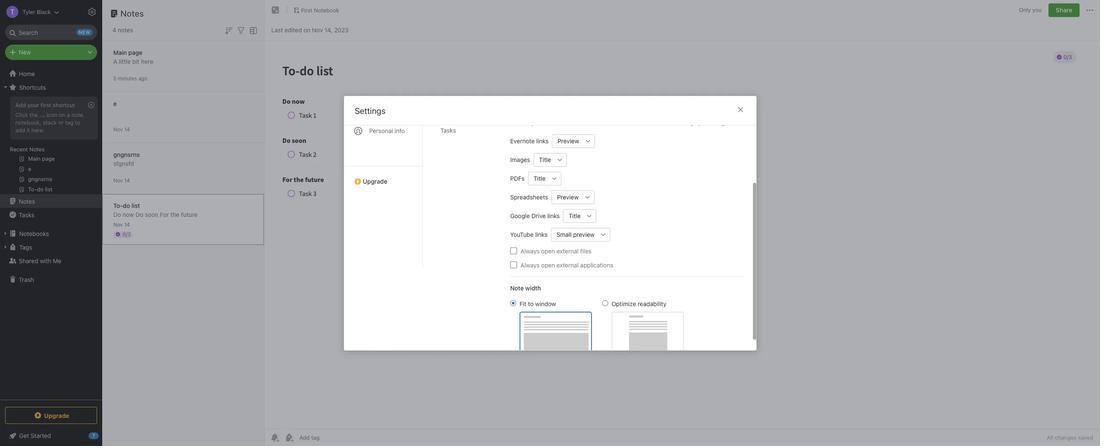 Task type: locate. For each thing, give the bounding box(es) containing it.
youtube
[[510, 231, 533, 238]]

applications
[[580, 262, 613, 269]]

0 horizontal spatial on
[[59, 112, 65, 118]]

title
[[539, 156, 551, 163], [533, 175, 545, 182], [569, 212, 581, 220]]

0 vertical spatial external
[[556, 247, 578, 255]]

attachments.
[[625, 119, 659, 126]]

title button for images
[[533, 153, 553, 167]]

1 vertical spatial upgrade
[[44, 413, 69, 420]]

preview inside choose default view option for evernote links field
[[557, 137, 579, 145]]

nov 14 up gngnsrns
[[113, 126, 130, 133]]

title button down choose default view option for spreadsheets field
[[563, 209, 583, 223]]

title up title field
[[539, 156, 551, 163]]

upgrade inside tab list
[[363, 178, 387, 185]]

on left "a" at left top
[[59, 112, 65, 118]]

Search text field
[[11, 25, 91, 40]]

0 vertical spatial preview button
[[552, 134, 581, 148]]

google
[[510, 212, 530, 220]]

Choose default view option for Images field
[[533, 153, 567, 167]]

1 vertical spatial nov 14
[[113, 177, 130, 184]]

always right always open external applications checkbox
[[520, 262, 539, 269]]

share button
[[1049, 3, 1080, 17]]

1 vertical spatial 14
[[124, 177, 130, 184]]

minutes
[[118, 75, 137, 82]]

1 vertical spatial upgrade button
[[5, 408, 97, 425]]

0 vertical spatial upgrade
[[363, 178, 387, 185]]

a little bit here
[[113, 58, 153, 65]]

1 vertical spatial your
[[531, 119, 543, 126]]

14 down sfgnsfd
[[124, 177, 130, 184]]

to inside option group
[[528, 300, 533, 308]]

group
[[0, 94, 102, 198]]

do
[[123, 202, 130, 209]]

0 vertical spatial notes
[[121, 9, 144, 18]]

0 vertical spatial tasks
[[440, 127, 456, 134]]

1 vertical spatial always
[[520, 262, 539, 269]]

on right the edited
[[304, 26, 310, 33]]

2 nov 14 from the top
[[113, 177, 130, 184]]

nov 14 down sfgnsfd
[[113, 177, 130, 184]]

small preview
[[556, 231, 594, 238]]

add
[[15, 127, 25, 134]]

always right always open external files checkbox
[[520, 247, 539, 255]]

tag
[[65, 119, 73, 126]]

Choose default view option for Evernote links field
[[552, 134, 595, 148]]

first
[[301, 7, 312, 13]]

all changes saved
[[1047, 435, 1093, 442]]

1 vertical spatial tasks
[[19, 211, 34, 219]]

tree
[[0, 67, 102, 400]]

drive
[[531, 212, 546, 220]]

1 vertical spatial notes
[[29, 146, 45, 153]]

gngnsrns sfgnsfd
[[113, 151, 140, 167]]

0 vertical spatial on
[[304, 26, 310, 33]]

the inside group
[[30, 112, 38, 118]]

0 horizontal spatial tasks
[[19, 211, 34, 219]]

share
[[1056, 6, 1073, 14]]

main page
[[113, 49, 142, 56]]

1 horizontal spatial tasks
[[440, 127, 456, 134]]

1 vertical spatial preview button
[[551, 190, 581, 204]]

little
[[119, 58, 131, 65]]

option group containing fit to window
[[510, 299, 684, 354]]

nov down sfgnsfd
[[113, 177, 123, 184]]

your inside group
[[27, 102, 39, 109]]

1 vertical spatial to
[[528, 300, 533, 308]]

first notebook button
[[291, 4, 342, 16]]

title inside field
[[533, 175, 545, 182]]

4 notes
[[112, 26, 133, 34]]

0 horizontal spatial upgrade button
[[5, 408, 97, 425]]

main
[[113, 49, 127, 56]]

1 vertical spatial the
[[171, 211, 179, 218]]

2 vertical spatial nov 14
[[113, 222, 130, 228]]

preview inside choose default view option for spreadsheets field
[[557, 194, 579, 201]]

open down always open external files
[[541, 262, 555, 269]]

2 external from the top
[[556, 262, 578, 269]]

always open external files
[[520, 247, 591, 255]]

14
[[124, 126, 130, 133], [124, 177, 130, 184], [124, 222, 130, 228]]

links
[[600, 119, 612, 126], [536, 137, 549, 145], [547, 212, 560, 220], [535, 231, 547, 238]]

option group
[[510, 299, 684, 354]]

Always open external applications checkbox
[[510, 262, 517, 269]]

add a reminder image
[[270, 433, 280, 443]]

open for always open external files
[[541, 247, 555, 255]]

notes
[[121, 9, 144, 18], [29, 146, 45, 153], [19, 198, 35, 205]]

links right the drive
[[547, 212, 560, 220]]

1 horizontal spatial do
[[136, 211, 143, 218]]

0 vertical spatial open
[[541, 247, 555, 255]]

upgrade for the bottommost upgrade popup button
[[44, 413, 69, 420]]

1 always from the top
[[520, 247, 539, 255]]

title button up title field
[[533, 153, 553, 167]]

a
[[113, 58, 117, 65]]

3 nov 14 from the top
[[113, 222, 130, 228]]

1 nov 14 from the top
[[113, 126, 130, 133]]

preview button for evernote links
[[552, 134, 581, 148]]

expand note image
[[270, 5, 281, 15]]

upgrade for the rightmost upgrade popup button
[[363, 178, 387, 185]]

files
[[580, 247, 591, 255]]

0 horizontal spatial the
[[30, 112, 38, 118]]

nov
[[312, 26, 323, 33], [113, 126, 123, 133], [113, 177, 123, 184], [113, 222, 123, 228]]

2 vertical spatial title button
[[563, 209, 583, 223]]

1 horizontal spatial on
[[304, 26, 310, 33]]

0 horizontal spatial your
[[27, 102, 39, 109]]

external for applications
[[556, 262, 578, 269]]

note
[[510, 285, 524, 292]]

1 horizontal spatial upgrade button
[[344, 166, 422, 188]]

2 14 from the top
[[124, 177, 130, 184]]

1 external from the top
[[556, 247, 578, 255]]

here
[[141, 58, 153, 65]]

readability
[[638, 300, 666, 308]]

click the ...
[[15, 112, 45, 118]]

title inside choose default view option for images field
[[539, 156, 551, 163]]

your left default
[[531, 119, 543, 126]]

14 for e
[[124, 126, 130, 133]]

tasks button
[[0, 208, 102, 222]]

0 horizontal spatial upgrade
[[44, 413, 69, 420]]

None search field
[[11, 25, 91, 40]]

Choose default view option for PDFs field
[[528, 172, 561, 185]]

default
[[544, 119, 562, 126]]

notes up notes
[[121, 9, 144, 18]]

0 vertical spatial to
[[75, 119, 80, 126]]

here.
[[31, 127, 45, 134]]

fit to window
[[519, 300, 556, 308]]

title up small preview button
[[569, 212, 581, 220]]

recent
[[10, 146, 28, 153]]

1 vertical spatial title button
[[528, 172, 548, 185]]

fit
[[519, 300, 526, 308]]

nov up 0/3
[[113, 222, 123, 228]]

tasks tab
[[433, 123, 496, 137]]

notes right recent
[[29, 146, 45, 153]]

0 vertical spatial your
[[27, 102, 39, 109]]

title button right pdfs
[[528, 172, 548, 185]]

1 vertical spatial on
[[59, 112, 65, 118]]

upgrade
[[363, 178, 387, 185], [44, 413, 69, 420]]

to inside icon on a note, notebook, stack or tag to add it here.
[[75, 119, 80, 126]]

2 vertical spatial 14
[[124, 222, 130, 228]]

external down always open external files
[[556, 262, 578, 269]]

always open external applications
[[520, 262, 613, 269]]

0 horizontal spatial do
[[113, 211, 121, 218]]

external
[[556, 247, 578, 255], [556, 262, 578, 269]]

1 vertical spatial preview
[[557, 194, 579, 201]]

preview up the choose default view option for google drive links field
[[557, 194, 579, 201]]

1 horizontal spatial your
[[531, 119, 543, 126]]

0 vertical spatial nov 14
[[113, 126, 130, 133]]

tasks inside button
[[19, 211, 34, 219]]

1 vertical spatial title
[[533, 175, 545, 182]]

the left ...
[[30, 112, 38, 118]]

notes up tasks button in the left of the page
[[19, 198, 35, 205]]

me
[[53, 257, 61, 265]]

title button
[[533, 153, 553, 167], [528, 172, 548, 185], [563, 209, 583, 223]]

preview button down views
[[552, 134, 581, 148]]

always
[[520, 247, 539, 255], [520, 262, 539, 269]]

1 open from the top
[[541, 247, 555, 255]]

your
[[27, 102, 39, 109], [531, 119, 543, 126]]

nov 14 up 0/3
[[113, 222, 130, 228]]

expand tags image
[[2, 244, 9, 251]]

tab list
[[344, 42, 423, 268]]

close image
[[735, 105, 746, 115]]

2 always from the top
[[520, 262, 539, 269]]

the inside 'note list' element
[[171, 211, 179, 218]]

0 vertical spatial title button
[[533, 153, 553, 167]]

only
[[1019, 6, 1031, 13]]

to down note,
[[75, 119, 80, 126]]

edited
[[285, 26, 302, 33]]

your up click the ...
[[27, 102, 39, 109]]

shortcuts button
[[0, 81, 102, 94]]

preview button up the choose default view option for google drive links field
[[551, 190, 581, 204]]

and
[[614, 119, 623, 126]]

1 horizontal spatial to
[[528, 300, 533, 308]]

14 up 0/3
[[124, 222, 130, 228]]

2 vertical spatial title
[[569, 212, 581, 220]]

1 vertical spatial external
[[556, 262, 578, 269]]

external up always open external applications
[[556, 247, 578, 255]]

links left the and
[[600, 119, 612, 126]]

optimize readability
[[611, 300, 666, 308]]

title inside the choose default view option for google drive links field
[[569, 212, 581, 220]]

title button for pdfs
[[528, 172, 548, 185]]

1 14 from the top
[[124, 126, 130, 133]]

14 up gngnsrns
[[124, 126, 130, 133]]

do down to-
[[113, 211, 121, 218]]

preview down views
[[557, 137, 579, 145]]

only you
[[1019, 6, 1042, 13]]

0 vertical spatial title
[[539, 156, 551, 163]]

open
[[541, 247, 555, 255], [541, 262, 555, 269]]

1 horizontal spatial the
[[171, 211, 179, 218]]

2 open from the top
[[541, 262, 555, 269]]

tasks
[[440, 127, 456, 134], [19, 211, 34, 219]]

last
[[271, 26, 283, 33]]

open up always open external applications
[[541, 247, 555, 255]]

title up "spreadsheets"
[[533, 175, 545, 182]]

with
[[40, 257, 51, 265]]

do down list
[[136, 211, 143, 218]]

note width
[[510, 285, 541, 292]]

0 vertical spatial the
[[30, 112, 38, 118]]

to right fit
[[528, 300, 533, 308]]

1 vertical spatial open
[[541, 262, 555, 269]]

0 vertical spatial always
[[520, 247, 539, 255]]

on
[[304, 26, 310, 33], [59, 112, 65, 118]]

0 vertical spatial 14
[[124, 126, 130, 133]]

saved
[[1078, 435, 1093, 442]]

shared
[[19, 257, 38, 265]]

tree containing home
[[0, 67, 102, 400]]

1 horizontal spatial upgrade
[[363, 178, 387, 185]]

Note Editor text field
[[265, 41, 1100, 429]]

links down the drive
[[535, 231, 547, 238]]

nov inside note window element
[[312, 26, 323, 33]]

0 vertical spatial upgrade button
[[344, 166, 422, 188]]

Choose default view option for Google Drive links field
[[563, 209, 596, 223]]

14 for gngnsrns
[[124, 177, 130, 184]]

preview for evernote links
[[557, 137, 579, 145]]

to-do list
[[113, 202, 140, 209]]

tasks inside tab
[[440, 127, 456, 134]]

0 horizontal spatial to
[[75, 119, 80, 126]]

expand notebooks image
[[2, 230, 9, 237]]

trash
[[19, 276, 34, 283]]

settings
[[355, 106, 385, 116]]

nov left 14,
[[312, 26, 323, 33]]

always for always open external applications
[[520, 262, 539, 269]]

the right for on the left top of the page
[[171, 211, 179, 218]]

0 vertical spatial preview
[[557, 137, 579, 145]]



Task type: describe. For each thing, give the bounding box(es) containing it.
last edited on nov 14, 2023
[[271, 26, 349, 33]]

ago
[[138, 75, 147, 82]]

now
[[123, 211, 134, 218]]

views
[[564, 119, 578, 126]]

note,
[[71, 112, 85, 118]]

bit
[[132, 58, 139, 65]]

for
[[160, 211, 169, 218]]

group containing add your first shortcut
[[0, 94, 102, 198]]

notebooks link
[[0, 227, 102, 241]]

5
[[113, 75, 116, 82]]

trash link
[[0, 273, 102, 287]]

open for always open external applications
[[541, 262, 555, 269]]

first notebook
[[301, 7, 339, 13]]

5 minutes ago
[[113, 75, 147, 82]]

preview for spreadsheets
[[557, 194, 579, 201]]

nov 14 for gngnsrns
[[113, 177, 130, 184]]

notes link
[[0, 195, 102, 208]]

home
[[19, 70, 35, 77]]

title button for google drive links
[[563, 209, 583, 223]]

Optimize readability radio
[[602, 300, 608, 306]]

choose your default views for new links and attachments.
[[510, 119, 659, 126]]

it
[[27, 127, 30, 134]]

stack
[[43, 119, 57, 126]]

click
[[15, 112, 28, 118]]

on inside icon on a note, notebook, stack or tag to add it here.
[[59, 112, 65, 118]]

2 vertical spatial notes
[[19, 198, 35, 205]]

4
[[112, 26, 116, 34]]

title for pdfs
[[533, 175, 545, 182]]

Choose default view option for YouTube links field
[[551, 228, 610, 242]]

images
[[510, 156, 530, 163]]

links right the evernote
[[536, 137, 549, 145]]

Always open external files checkbox
[[510, 248, 517, 255]]

width
[[525, 285, 541, 292]]

add tag image
[[284, 433, 294, 443]]

pdfs
[[510, 175, 524, 182]]

nov 14 for e
[[113, 126, 130, 133]]

options?
[[695, 119, 718, 126]]

list
[[132, 202, 140, 209]]

shared with me link
[[0, 254, 102, 268]]

new
[[588, 119, 599, 126]]

3 14 from the top
[[124, 222, 130, 228]]

shared with me
[[19, 257, 61, 265]]

icon on a note, notebook, stack or tag to add it here.
[[15, 112, 85, 134]]

shortcuts
[[19, 84, 46, 91]]

to-
[[113, 202, 123, 209]]

preview
[[573, 231, 594, 238]]

Fit to window radio
[[510, 300, 516, 306]]

preview button for spreadsheets
[[551, 190, 581, 204]]

or
[[58, 119, 64, 126]]

soon
[[145, 211, 158, 218]]

title for images
[[539, 156, 551, 163]]

future
[[181, 211, 198, 218]]

sfgnsfd
[[113, 160, 134, 167]]

on inside note window element
[[304, 26, 310, 33]]

14,
[[325, 26, 333, 33]]

do now do soon for the future
[[113, 211, 198, 218]]

what
[[660, 119, 674, 126]]

choose
[[510, 119, 530, 126]]

page
[[128, 49, 142, 56]]

evernote
[[510, 137, 535, 145]]

spreadsheets
[[510, 194, 548, 201]]

your for first
[[27, 102, 39, 109]]

all
[[1047, 435, 1053, 442]]

new button
[[5, 45, 97, 60]]

title for google drive links
[[569, 212, 581, 220]]

you
[[1033, 6, 1042, 13]]

tags
[[19, 244, 32, 251]]

notes inside group
[[29, 146, 45, 153]]

external for files
[[556, 247, 578, 255]]

first
[[41, 102, 51, 109]]

gngnsrns
[[113, 151, 140, 158]]

note window element
[[265, 0, 1100, 447]]

note list element
[[102, 0, 265, 447]]

youtube links
[[510, 231, 547, 238]]

optimize
[[611, 300, 636, 308]]

notes
[[118, 26, 133, 34]]

notes inside 'note list' element
[[121, 9, 144, 18]]

small preview button
[[551, 228, 597, 242]]

tab list containing personal info
[[344, 42, 423, 268]]

personal info
[[369, 127, 405, 134]]

home link
[[0, 67, 102, 81]]

changes
[[1055, 435, 1077, 442]]

a
[[67, 112, 70, 118]]

are
[[676, 119, 684, 126]]

icon
[[47, 112, 57, 118]]

what are my options?
[[660, 119, 718, 126]]

nov down e
[[113, 126, 123, 133]]

new
[[19, 49, 31, 56]]

0/3
[[123, 232, 131, 238]]

1 do from the left
[[113, 211, 121, 218]]

settings image
[[87, 7, 97, 17]]

always for always open external files
[[520, 247, 539, 255]]

your for default
[[531, 119, 543, 126]]

personal
[[369, 127, 393, 134]]

add
[[15, 102, 26, 109]]

...
[[39, 112, 45, 118]]

recent notes
[[10, 146, 45, 153]]

my
[[686, 119, 694, 126]]

evernote links
[[510, 137, 549, 145]]

google drive links
[[510, 212, 560, 220]]

e
[[113, 100, 117, 107]]

Choose default view option for Spreadsheets field
[[551, 190, 594, 204]]

2 do from the left
[[136, 211, 143, 218]]



Task type: vqa. For each thing, say whether or not it's contained in the screenshot.
you
yes



